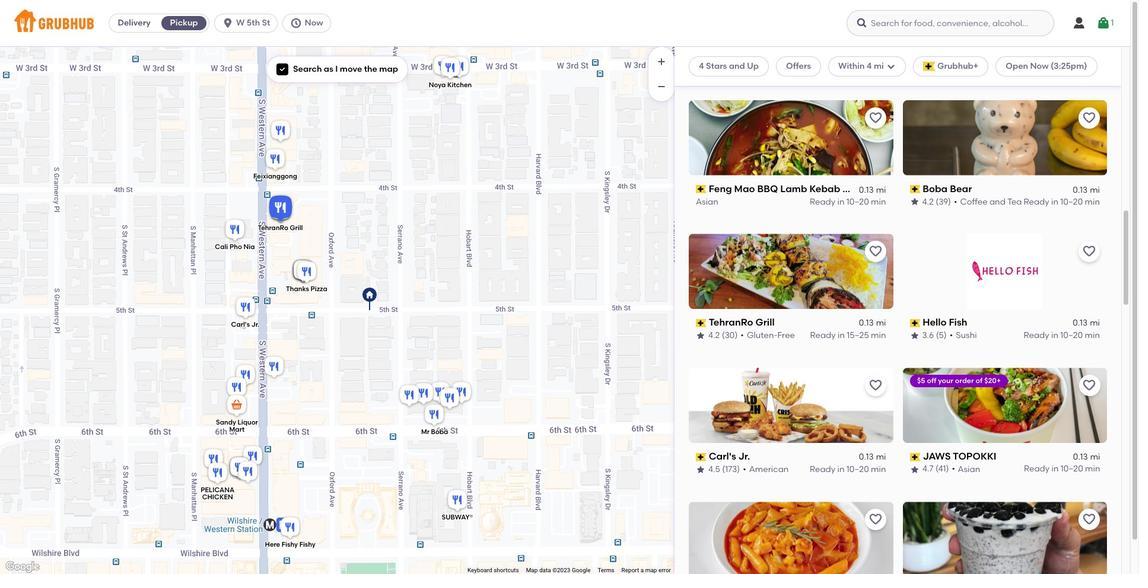 Task type: locate. For each thing, give the bounding box(es) containing it.
save this restaurant button for 'hello fish logo' at right
[[1079, 241, 1100, 263]]

1 horizontal spatial svg image
[[1097, 16, 1111, 30]]

boba bear image
[[269, 199, 292, 225]]

mr
[[421, 429, 429, 436]]

subscription pass image
[[696, 51, 707, 59]]

and down bumsan
[[729, 61, 745, 71]]

jr. up tpo coffee image
[[251, 321, 259, 329]]

save this restaurant button for the feng mao bbq lamb kebab western logo
[[865, 107, 886, 128]]

subscription pass image
[[910, 51, 921, 59], [696, 185, 707, 193], [910, 185, 921, 193], [696, 319, 707, 327], [910, 319, 921, 327], [696, 453, 707, 461], [910, 453, 921, 461]]

tehranro grill
[[258, 225, 303, 232], [709, 317, 775, 328]]

1 4.5 from the top
[[709, 62, 720, 73]]

0.12 up within 4 mi
[[859, 50, 874, 60]]

thanks pizza
[[286, 286, 327, 293]]

bbq
[[758, 183, 778, 194]]

ready for carl's jr.
[[810, 465, 836, 475]]

kebab
[[810, 183, 841, 194]]

mi for hello fish
[[1090, 319, 1100, 329]]

1 vertical spatial boba
[[431, 429, 448, 436]]

1 vertical spatial carl's
[[709, 451, 736, 462]]

0.13 mi for jaws topokki
[[1073, 453, 1100, 463]]

grill up the coffee bean and tea leaf image
[[290, 225, 303, 232]]

cream
[[761, 62, 789, 73]]

•
[[741, 62, 744, 73], [953, 62, 957, 73], [954, 197, 958, 207], [741, 331, 744, 341], [950, 331, 953, 341], [743, 465, 746, 475], [952, 465, 955, 475]]

delivery button
[[109, 14, 159, 33]]

carl's up 4.5 (173)
[[709, 451, 736, 462]]

noya kitchen
[[429, 81, 472, 89]]

free
[[778, 331, 795, 341]]

and left tea on the top right
[[990, 197, 1006, 207]]

• for nandarang
[[953, 62, 957, 73]]

the coffee bean and tea leaf image
[[291, 259, 315, 285]]

1 save this restaurant image from the top
[[1082, 111, 1097, 125]]

map
[[379, 64, 398, 74], [645, 567, 657, 574]]

mi for carl's jr.
[[876, 453, 886, 463]]

cafe
[[923, 49, 946, 60]]

hello fish
[[923, 317, 968, 328]]

nia
[[243, 243, 255, 251]]

• for bear
[[954, 197, 958, 207]]

0 horizontal spatial carl's jr.
[[231, 321, 259, 329]]

0.12 up (3:25pm)
[[1073, 50, 1088, 60]]

map region
[[0, 0, 724, 574]]

1 vertical spatial 4.2
[[709, 331, 720, 341]]

map right a
[[645, 567, 657, 574]]

carl's jr. up (173)
[[709, 451, 750, 462]]

hello
[[923, 317, 947, 328]]

proceed to checkout button
[[949, 330, 1108, 351]]

min for jaws topokki
[[1085, 465, 1100, 475]]

subscription pass image for feng mao bbq lamb kebab western
[[696, 185, 707, 193]]

ready in 10–20 min for jaws topokki
[[1024, 465, 1100, 475]]

0 vertical spatial asian
[[960, 62, 982, 73]]

• asian down 'cafe nandarang'
[[953, 62, 982, 73]]

asian down nandarang
[[960, 62, 982, 73]]

grill
[[290, 225, 303, 232], [756, 317, 775, 328]]

• left ice
[[741, 62, 744, 73]]

star icon image left 4.7
[[910, 465, 920, 475]]

star icon image left 4.5 (173)
[[696, 465, 706, 475]]

ready in 10–20 min
[[1024, 62, 1100, 73], [810, 197, 886, 207], [1024, 197, 1100, 207], [1024, 331, 1100, 341], [810, 465, 886, 475], [1024, 465, 1100, 475]]

ready in 15–25 min
[[810, 331, 886, 341]]

open
[[1006, 61, 1028, 71]]

save this restaurant image for hello fish
[[1082, 245, 1097, 259]]

star icon image left 4.2 (39)
[[910, 197, 920, 207]]

2 save this restaurant image from the top
[[1082, 245, 1097, 259]]

save this restaurant image
[[868, 111, 883, 125], [868, 245, 883, 259], [868, 379, 883, 393], [868, 513, 883, 527], [1082, 513, 1097, 527]]

1
[[1111, 18, 1114, 28]]

pizza
[[310, 286, 327, 293]]

0 vertical spatial • asian
[[953, 62, 982, 73]]

(77)
[[936, 62, 950, 73]]

1 0.12 from the left
[[859, 50, 874, 60]]

1 vertical spatial save this restaurant image
[[1082, 245, 1097, 259]]

(173)
[[722, 465, 740, 475]]

0.12 mi for bumsan organic milk bar
[[859, 50, 886, 60]]

save this restaurant button
[[865, 107, 886, 128], [1079, 107, 1100, 128], [865, 241, 886, 263], [1079, 241, 1100, 263], [865, 375, 886, 397], [1079, 375, 1100, 397], [865, 509, 886, 531], [1079, 509, 1100, 531]]

0 horizontal spatial 4.2
[[709, 331, 720, 341]]

svg image inside 1 button
[[1097, 16, 1111, 30]]

1 horizontal spatial 0.12 mi
[[1073, 50, 1100, 60]]

thanks pizza image
[[295, 260, 318, 286]]

offers
[[786, 61, 811, 71]]

fish
[[949, 317, 968, 328]]

now inside button
[[305, 18, 323, 28]]

svg image left w on the top of page
[[222, 17, 234, 29]]

subscription pass image for tehranro grill
[[696, 319, 707, 327]]

subscription pass image for jaws topokki
[[910, 453, 921, 461]]

(46)
[[722, 62, 738, 73]]

ready in 10–20 min for boba bear
[[1024, 197, 1100, 207]]

save this restaurant image for boba bear
[[1082, 111, 1097, 125]]

• right (41)
[[952, 465, 955, 475]]

1 vertical spatial map
[[645, 567, 657, 574]]

0 horizontal spatial jr.
[[251, 321, 259, 329]]

mr boba image
[[422, 403, 446, 429]]

mister bossam image
[[269, 119, 292, 145]]

liquor
[[237, 419, 258, 427]]

kyodong noodles at madang image
[[228, 456, 251, 482]]

1 vertical spatial svg image
[[887, 62, 896, 71]]

creek tea image
[[225, 376, 248, 402]]

0.13 for carl's jr.
[[859, 453, 874, 463]]

mi
[[876, 50, 886, 60], [1090, 50, 1100, 60], [874, 61, 884, 71], [876, 184, 886, 195], [1090, 184, 1100, 195], [876, 319, 886, 329], [1090, 319, 1100, 329], [876, 453, 886, 463], [1090, 453, 1100, 463]]

0 horizontal spatial 4
[[699, 61, 704, 71]]

0 horizontal spatial now
[[305, 18, 323, 28]]

heuk hwa dang image
[[241, 444, 264, 471]]

1 horizontal spatial map
[[645, 567, 657, 574]]

in
[[843, 62, 850, 73], [1052, 62, 1059, 73], [838, 197, 845, 207], [1052, 197, 1059, 207], [838, 331, 845, 341], [1052, 331, 1059, 341], [838, 465, 845, 475], [1052, 465, 1059, 475]]

0 vertical spatial map
[[379, 64, 398, 74]]

map right the
[[379, 64, 398, 74]]

0 horizontal spatial 0.12 mi
[[859, 50, 886, 60]]

your location image
[[362, 288, 377, 310], [362, 288, 377, 310]]

save this restaurant button for boba bear logo
[[1079, 107, 1100, 128]]

0 horizontal spatial 0.12
[[859, 50, 874, 60]]

0 horizontal spatial tehranro grill
[[258, 225, 303, 232]]

svg image
[[1072, 16, 1087, 30], [222, 17, 234, 29], [290, 17, 302, 29], [856, 17, 868, 29], [279, 66, 286, 73]]

1 horizontal spatial tehranro
[[709, 317, 753, 328]]

0.13
[[859, 184, 874, 195], [1073, 184, 1088, 195], [859, 319, 874, 329], [1073, 319, 1088, 329], [859, 453, 874, 463], [1073, 453, 1088, 463]]

star icon image left 4.2 (30)
[[696, 331, 706, 341]]

88 hotdog & juicy & cottonhi image
[[412, 382, 435, 408]]

boba bear logo image
[[903, 100, 1107, 175]]

star icon image for bumsan organic milk bar
[[696, 63, 706, 73]]

$20+
[[984, 377, 1001, 385]]

i
[[335, 64, 338, 74]]

sushi
[[956, 331, 977, 341]]

0 horizontal spatial map
[[379, 64, 398, 74]]

svg image right st
[[290, 17, 302, 29]]

svg image inside w 5th st button
[[222, 17, 234, 29]]

tehranro
[[258, 225, 288, 232], [709, 317, 753, 328]]

0 horizontal spatial fishy
[[281, 541, 298, 549]]

star icon image for tehranro grill
[[696, 331, 706, 341]]

star icon image for carl's jr.
[[696, 465, 706, 475]]

0 vertical spatial jr.
[[251, 321, 259, 329]]

carl's up tpo coffee image
[[231, 321, 250, 329]]

• asian for nandarang
[[953, 62, 982, 73]]

1 vertical spatial tehranro
[[709, 317, 753, 328]]

tea
[[1008, 197, 1022, 207]]

order
[[955, 377, 974, 385]]

pelicana chicken
[[200, 487, 234, 501]]

noya kitchen image
[[438, 56, 462, 82]]

4 right the within
[[867, 61, 872, 71]]

seoul pho image
[[291, 259, 315, 285]]

grill up • gluten-free
[[756, 317, 775, 328]]

subscription pass image for cafe nandarang
[[910, 51, 921, 59]]

0 horizontal spatial tehranro
[[258, 225, 288, 232]]

star icon image left the 3.6
[[910, 331, 920, 341]]

svg image for search as i move the map
[[279, 66, 286, 73]]

2 vertical spatial save this restaurant image
[[1082, 379, 1097, 393]]

• right (30)
[[741, 331, 744, 341]]

off
[[927, 377, 936, 385]]

min for hello fish
[[1085, 331, 1100, 341]]

0 vertical spatial 4.5
[[709, 62, 720, 73]]

2 0.12 mi from the left
[[1073, 50, 1100, 60]]

0.12 mi
[[859, 50, 886, 60], [1073, 50, 1100, 60]]

4.5 for bumsan organic milk bar
[[709, 62, 720, 73]]

ice
[[747, 62, 759, 73]]

google image
[[3, 560, 42, 574]]

0 vertical spatial save this restaurant image
[[1082, 111, 1097, 125]]

1 horizontal spatial 0.12
[[1073, 50, 1088, 60]]

boba right mr
[[431, 429, 448, 436]]

asian down topokki
[[958, 465, 981, 475]]

ready for feng mao bbq lamb kebab western
[[810, 197, 836, 207]]

your
[[938, 377, 953, 385]]

and for up
[[729, 61, 745, 71]]

0.13 for tehranro grill
[[859, 319, 874, 329]]

• asian
[[953, 62, 982, 73], [952, 465, 981, 475]]

tehranro grill inside map region
[[258, 225, 303, 232]]

cafe nandarang image
[[428, 380, 452, 407]]

noya
[[429, 81, 446, 89]]

1 horizontal spatial 4.2
[[923, 197, 934, 207]]

boba up 4.2 (39)
[[923, 183, 948, 194]]

asian down feng
[[696, 197, 719, 207]]

boba inside "sandy liquor mart mr boba"
[[431, 429, 448, 436]]

1 vertical spatial grill
[[756, 317, 775, 328]]

mr boba logo image
[[903, 502, 1107, 574]]

save this restaurant button for tehranro grill logo
[[865, 241, 886, 263]]

• right (173)
[[743, 465, 746, 475]]

0.13 for feng mao bbq lamb kebab western
[[859, 184, 874, 195]]

0.12 mi up within 4 mi
[[859, 50, 886, 60]]

0 vertical spatial now
[[305, 18, 323, 28]]

carl's jr. image
[[234, 296, 257, 322]]

ready for cafe nandarang
[[1024, 62, 1050, 73]]

1 horizontal spatial and
[[990, 197, 1006, 207]]

terms link
[[598, 567, 615, 574]]

1 0.12 mi from the left
[[859, 50, 886, 60]]

a
[[641, 567, 644, 574]]

svg image inside now button
[[290, 17, 302, 29]]

0 horizontal spatial boba
[[431, 429, 448, 436]]

0 horizontal spatial grill
[[290, 225, 303, 232]]

0 vertical spatial and
[[729, 61, 745, 71]]

(41)
[[936, 465, 949, 475]]

4.2 left (30)
[[709, 331, 720, 341]]

carl's inside map region
[[231, 321, 250, 329]]

0.12 mi up (3:25pm)
[[1073, 50, 1100, 60]]

10–20 for hello fish
[[1061, 331, 1083, 341]]

ready in 5–15 min
[[815, 62, 886, 73]]

feng mao bbq lamb kebab western image
[[269, 199, 292, 225]]

0.13 mi for feng mao bbq lamb kebab western
[[859, 184, 886, 195]]

tehranro inside map region
[[258, 225, 288, 232]]

0 vertical spatial svg image
[[1097, 16, 1111, 30]]

0 horizontal spatial and
[[729, 61, 745, 71]]

california rock'n sushi image
[[201, 447, 225, 474]]

4.5
[[709, 62, 720, 73], [709, 465, 720, 475]]

0 vertical spatial grill
[[290, 225, 303, 232]]

carl's jr.
[[231, 321, 259, 329], [709, 451, 750, 462]]

4.5 left (46)
[[709, 62, 720, 73]]

1 horizontal spatial 4
[[867, 61, 872, 71]]

now up search
[[305, 18, 323, 28]]

pelicana chicken image
[[206, 461, 229, 487]]

grubhub+
[[938, 61, 979, 71]]

carl's
[[231, 321, 250, 329], [709, 451, 736, 462]]

pho
[[229, 243, 242, 251]]

ready for hello fish
[[1024, 331, 1050, 341]]

4.2
[[923, 197, 934, 207], [709, 331, 720, 341]]

open now (3:25pm)
[[1006, 61, 1087, 71]]

1 horizontal spatial now
[[1030, 61, 1049, 71]]

star icon image
[[696, 63, 706, 73], [910, 63, 920, 73], [910, 197, 920, 207], [696, 331, 706, 341], [910, 331, 920, 341], [696, 465, 706, 475], [910, 465, 920, 475]]

4.2 left (39)
[[923, 197, 934, 207]]

now right "open"
[[1030, 61, 1049, 71]]

bar
[[811, 49, 827, 60]]

mi for boba bear
[[1090, 184, 1100, 195]]

report
[[622, 567, 639, 574]]

main navigation navigation
[[0, 0, 1131, 47]]

save this restaurant image
[[1082, 111, 1097, 125], [1082, 245, 1097, 259], [1082, 379, 1097, 393]]

• asian down 'jaws topokki'
[[952, 465, 981, 475]]

4.7
[[923, 465, 934, 475]]

10–20 for feng mao bbq lamb kebab western
[[847, 197, 869, 207]]

kitchen
[[447, 81, 472, 89]]

mi for tehranro grill
[[876, 319, 886, 329]]

0 vertical spatial carl's jr.
[[231, 321, 259, 329]]

0 vertical spatial carl's
[[231, 321, 250, 329]]

proceed
[[986, 335, 1020, 345]]

• right (77)
[[953, 62, 957, 73]]

4 stars and up
[[699, 61, 759, 71]]

4.5 left (173)
[[709, 465, 720, 475]]

• right the (5)
[[950, 331, 953, 341]]

pickup button
[[159, 14, 209, 33]]

in for bumsan organic milk bar
[[843, 62, 850, 73]]

10–20 for boba bear
[[1061, 197, 1083, 207]]

1 vertical spatial jr.
[[739, 451, 750, 462]]

carl's jr. logo image
[[689, 368, 893, 443]]

4 down subscription pass icon
[[699, 61, 704, 71]]

star icon image down subscription pass icon
[[696, 63, 706, 73]]

1 horizontal spatial tehranro grill
[[709, 317, 775, 328]]

svg image up within 4 mi
[[856, 17, 868, 29]]

cali pho nia
[[215, 243, 255, 251]]

• for organic
[[741, 62, 744, 73]]

1 vertical spatial carl's jr.
[[709, 451, 750, 462]]

4.5 for carl's jr.
[[709, 465, 720, 475]]

mart
[[229, 426, 244, 434]]

2 4.5 from the top
[[709, 465, 720, 475]]

mi for bumsan organic milk bar
[[876, 50, 886, 60]]

and
[[729, 61, 745, 71], [990, 197, 1006, 207]]

• right (39)
[[954, 197, 958, 207]]

2 0.12 from the left
[[1073, 50, 1088, 60]]

save this restaurant button for katsu bar logo in the bottom right of the page
[[865, 509, 886, 531]]

jr. up (173)
[[739, 451, 750, 462]]

star icon image for hello fish
[[910, 331, 920, 341]]

1 vertical spatial tehranro grill
[[709, 317, 775, 328]]

cali pho nia image
[[223, 218, 247, 244]]

ready in 10–20 min for carl's jr.
[[810, 465, 886, 475]]

shortcuts
[[494, 567, 519, 574]]

pizza go image
[[447, 55, 471, 81]]

1 vertical spatial and
[[990, 197, 1006, 207]]

ready for jaws topokki
[[1024, 465, 1050, 475]]

subscription pass image for boba bear
[[910, 185, 921, 193]]

0 horizontal spatial carl's
[[231, 321, 250, 329]]

save this restaurant button for mr boba logo
[[1079, 509, 1100, 531]]

• for topokki
[[952, 465, 955, 475]]

hello fish logo image
[[967, 234, 1043, 309]]

svg image
[[1097, 16, 1111, 30], [887, 62, 896, 71]]

svg image left search
[[279, 66, 286, 73]]

1 vertical spatial • asian
[[952, 465, 981, 475]]

error
[[659, 567, 671, 574]]

1 horizontal spatial jr.
[[739, 451, 750, 462]]

0 vertical spatial tehranro grill
[[258, 225, 303, 232]]

in for feng mao bbq lamb kebab western
[[838, 197, 845, 207]]

ready for boba bear
[[1024, 197, 1050, 207]]

0 vertical spatial tehranro
[[258, 225, 288, 232]]

save this restaurant image for feng mao bbq lamb kebab western
[[868, 111, 883, 125]]

carl's jr. up tpo coffee image
[[231, 321, 259, 329]]

0 vertical spatial boba
[[923, 183, 948, 194]]

feng mao bbq lamb kebab western
[[709, 183, 881, 194]]

1 horizontal spatial fishy
[[299, 541, 315, 549]]

star icon image left 4.4
[[910, 63, 920, 73]]

4.4 (77)
[[923, 62, 950, 73]]

1 vertical spatial 4.5
[[709, 465, 720, 475]]

w 5th st
[[236, 18, 270, 28]]

0 vertical spatial 4.2
[[923, 197, 934, 207]]

4.4
[[923, 62, 934, 73]]

western
[[843, 183, 881, 194]]

subscription pass image for hello fish
[[910, 319, 921, 327]]

4.2 for boba bear
[[923, 197, 934, 207]]

2 vertical spatial asian
[[958, 465, 981, 475]]

google
[[572, 567, 591, 574]]

Search for food, convenience, alcohol... search field
[[847, 10, 1055, 36]]



Task type: vqa. For each thing, say whether or not it's contained in the screenshot.
svg icon to the middle
no



Task type: describe. For each thing, give the bounding box(es) containing it.
min for carl's jr.
[[871, 465, 886, 475]]

in for boba bear
[[1052, 197, 1059, 207]]

feng
[[709, 183, 732, 194]]

min for boba bear
[[1085, 197, 1100, 207]]

grubhub plus flag logo image
[[923, 62, 935, 71]]

tehranro grill image
[[266, 193, 295, 225]]

terms
[[598, 567, 615, 574]]

0.13 mi for hello fish
[[1073, 319, 1100, 329]]

ready in 10–20 min for cafe nandarang
[[1024, 62, 1100, 73]]

carl's jr. inside map region
[[231, 321, 259, 329]]

w 5th st button
[[214, 14, 283, 33]]

subway® image
[[445, 488, 469, 515]]

ready in 10–20 min for feng mao bbq lamb kebab western
[[810, 197, 886, 207]]

here
[[265, 541, 280, 549]]

4.7 (41)
[[923, 465, 949, 475]]

katsu bar logo image
[[689, 502, 893, 574]]

in for jaws topokki
[[1052, 465, 1059, 475]]

(39)
[[936, 197, 951, 207]]

min for feng mao bbq lamb kebab western
[[871, 197, 886, 207]]

• sushi
[[950, 331, 977, 341]]

(3:25pm)
[[1051, 61, 1087, 71]]

to
[[1022, 335, 1030, 345]]

0.13 for jaws topokki
[[1073, 453, 1088, 463]]

bumsan organic milk bar image
[[262, 355, 286, 381]]

ready for tehranro grill
[[810, 331, 836, 341]]

two hands corn dog - korea town (s western ave) image
[[291, 259, 315, 285]]

• ice cream
[[741, 62, 789, 73]]

in for tehranro grill
[[838, 331, 845, 341]]

2 fishy from the left
[[299, 541, 315, 549]]

4.2 for tehranro grill
[[709, 331, 720, 341]]

report a map error link
[[622, 567, 671, 574]]

pelicana
[[200, 487, 234, 494]]

subscription pass image for carl's jr.
[[696, 453, 707, 461]]

milk
[[790, 49, 809, 60]]

asian for jaws
[[958, 465, 981, 475]]

• american
[[743, 465, 789, 475]]

sandy
[[216, 419, 236, 427]]

ready in 10–20 min for hello fish
[[1024, 331, 1100, 341]]

kyochon chicken (w 6th st) image
[[397, 383, 421, 409]]

feng mao bbq lamb kebab western logo image
[[689, 100, 893, 175]]

4.2 (30)
[[709, 331, 738, 341]]

bear
[[950, 183, 972, 194]]

0.12 for cafe nandarang
[[1073, 50, 1088, 60]]

1 4 from the left
[[699, 61, 704, 71]]

1 horizontal spatial boba
[[923, 183, 948, 194]]

bumsan
[[709, 49, 747, 60]]

0.12 mi for cafe nandarang
[[1073, 50, 1100, 60]]

delivery
[[118, 18, 151, 28]]

keyboard shortcuts
[[468, 567, 519, 574]]

1 vertical spatial asian
[[696, 197, 719, 207]]

jubilee liquor image
[[431, 54, 455, 80]]

thanks
[[286, 286, 309, 293]]

coffee
[[961, 197, 988, 207]]

• coffee and tea
[[954, 197, 1022, 207]]

save this restaurant button for carl's jr. logo
[[865, 375, 886, 397]]

5–15
[[852, 62, 869, 73]]

chicken
[[202, 494, 233, 501]]

jaws topokki
[[923, 451, 996, 462]]

2 4 from the left
[[867, 61, 872, 71]]

$5
[[917, 377, 925, 385]]

sinjeon la image
[[291, 259, 315, 285]]

tehranro grill logo image
[[689, 234, 893, 309]]

• gluten-free
[[741, 331, 795, 341]]

• for fish
[[950, 331, 953, 341]]

4.5 (173)
[[709, 465, 740, 475]]

topokki
[[953, 451, 996, 462]]

of
[[976, 377, 983, 385]]

paris baguette image
[[236, 460, 260, 486]]

katsu bar image
[[450, 380, 473, 407]]

in for carl's jr.
[[838, 465, 845, 475]]

checkout
[[1032, 335, 1072, 345]]

$5 off your order of $20+
[[917, 377, 1001, 385]]

min for bumsan organic milk bar
[[871, 62, 886, 73]]

0.13 mi for tehranro grill
[[859, 319, 886, 329]]

organic
[[749, 49, 788, 60]]

0.13 for boba bear
[[1073, 184, 1088, 195]]

1 vertical spatial now
[[1030, 61, 1049, 71]]

minus icon image
[[656, 81, 668, 93]]

0.12 for bumsan organic milk bar
[[859, 50, 874, 60]]

keyboard shortcuts button
[[468, 567, 519, 574]]

hello fish image
[[269, 199, 292, 225]]

svg image left 1 button
[[1072, 16, 1087, 30]]

feixianggong image
[[263, 147, 287, 173]]

svg image for w 5th st
[[222, 17, 234, 29]]

jaws topokki image
[[438, 386, 461, 412]]

kosteat image
[[228, 456, 251, 482]]

asian for cafe
[[960, 62, 982, 73]]

move
[[340, 64, 362, 74]]

subway®
[[442, 514, 473, 522]]

proceed to checkout
[[986, 335, 1072, 345]]

©2023
[[553, 567, 571, 574]]

jaws topokki logo image
[[903, 368, 1107, 443]]

pickup
[[170, 18, 198, 28]]

here fishy fishy
[[265, 541, 315, 549]]

map
[[526, 567, 538, 574]]

up
[[747, 61, 759, 71]]

10–20 for carl's jr.
[[847, 465, 869, 475]]

svg image for now
[[290, 17, 302, 29]]

jr. inside map region
[[251, 321, 259, 329]]

(30)
[[722, 331, 738, 341]]

mi for jaws topokki
[[1090, 453, 1100, 463]]

min for cafe nandarang
[[1085, 62, 1100, 73]]

0 horizontal spatial svg image
[[887, 62, 896, 71]]

here fishy fishy image
[[278, 516, 302, 542]]

4.2 (39)
[[923, 197, 951, 207]]

4.5 (46)
[[709, 62, 738, 73]]

min for tehranro grill
[[871, 331, 886, 341]]

twozone image
[[291, 259, 315, 285]]

grill inside map region
[[290, 225, 303, 232]]

star icon image for boba bear
[[910, 197, 920, 207]]

1 horizontal spatial carl's
[[709, 451, 736, 462]]

within
[[839, 61, 865, 71]]

save this restaurant image for carl's jr.
[[868, 379, 883, 393]]

beard papa's image
[[228, 456, 251, 482]]

feixianggong
[[253, 173, 297, 180]]

ready for bumsan organic milk bar
[[815, 62, 841, 73]]

1 fishy from the left
[[281, 541, 298, 549]]

• for jr.
[[743, 465, 746, 475]]

15–25
[[847, 331, 869, 341]]

boba bear
[[923, 183, 972, 194]]

• asian for topokki
[[952, 465, 981, 475]]

0.13 mi for carl's jr.
[[859, 453, 886, 463]]

star icon image for jaws topokki
[[910, 465, 920, 475]]

in for cafe nandarang
[[1052, 62, 1059, 73]]

star icon image for cafe nandarang
[[910, 63, 920, 73]]

nandarang
[[948, 49, 1003, 60]]

stars
[[706, 61, 727, 71]]

search as i move the map
[[293, 64, 398, 74]]

keyboard
[[468, 567, 492, 574]]

save this restaurant image for tehranro grill
[[868, 245, 883, 259]]

now button
[[283, 14, 336, 33]]

w
[[236, 18, 245, 28]]

1 horizontal spatial carl's jr.
[[709, 451, 750, 462]]

sandy liquor mart mr boba
[[216, 419, 448, 436]]

mi for feng mao bbq lamb kebab western
[[876, 184, 886, 195]]

cali
[[215, 243, 228, 251]]

cafe nandarang
[[923, 49, 1003, 60]]

as
[[324, 64, 333, 74]]

sandy liquor mart image
[[225, 393, 248, 420]]

in for hello fish
[[1052, 331, 1059, 341]]

mi for cafe nandarang
[[1090, 50, 1100, 60]]

gluten-
[[747, 331, 778, 341]]

• for grill
[[741, 331, 744, 341]]

lamb
[[780, 183, 807, 194]]

10–20 for jaws topokki
[[1061, 465, 1083, 475]]

jaws
[[923, 451, 951, 462]]

1 horizontal spatial grill
[[756, 317, 775, 328]]

bumsan organic milk bar
[[709, 49, 827, 60]]

search
[[293, 64, 322, 74]]

0.13 mi for boba bear
[[1073, 184, 1100, 195]]

3 save this restaurant image from the top
[[1082, 379, 1097, 393]]

3.6 (5)
[[923, 331, 947, 341]]

and for tea
[[990, 197, 1006, 207]]

report a map error
[[622, 567, 671, 574]]

10–20 for cafe nandarang
[[1061, 62, 1083, 73]]

plus icon image
[[656, 56, 668, 68]]

tpo coffee image
[[234, 363, 257, 389]]

5th
[[247, 18, 260, 28]]

0.13 for hello fish
[[1073, 319, 1088, 329]]

mao
[[734, 183, 755, 194]]



